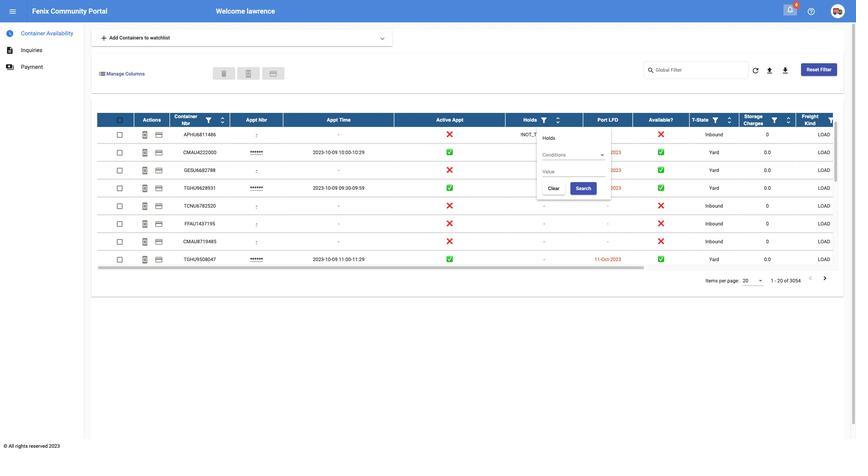 Task type: vqa. For each thing, say whether or not it's contained in the screenshot.
TGHU9897416
no



Task type: describe. For each thing, give the bounding box(es) containing it.
9 row from the top
[[97, 233, 853, 251]]

reset filter
[[807, 67, 832, 72]]

11-oct-2023 for 11:29
[[595, 257, 621, 263]]

10:00-
[[339, 150, 352, 155]]

unfold_more for container nbr
[[218, 116, 227, 125]]

11-oct-2023 for 09:59
[[595, 186, 621, 191]]

filter_alt button for t-state
[[709, 113, 723, 127]]

payment button for cmau4222000
[[152, 146, 166, 160]]

port lfd
[[598, 117, 618, 123]]

3 0.0 from the top
[[764, 168, 771, 173]]

ffau1437195
[[185, 221, 215, 227]]

conditions
[[543, 152, 566, 158]]

10- for 2023-10-09 10:00-10:29
[[325, 150, 332, 155]]

11:29
[[352, 257, 365, 263]]

10- for 2023-10-09 11:00-11:29
[[325, 257, 332, 263]]

load for gesu6682788
[[818, 168, 831, 173]]

navigate_before button
[[805, 274, 817, 284]]

container nbr
[[174, 114, 197, 126]]

load for tghu9508047
[[818, 257, 831, 263]]

holds filter_alt
[[524, 116, 548, 125]]

inbound for cmau8719485
[[706, 239, 723, 245]]

0 for aphu6811486
[[766, 132, 769, 138]]

2023- for 2023-10-09 11:00-11:29
[[313, 257, 325, 263]]

gesu6682788
[[184, 168, 216, 173]]

state
[[697, 117, 709, 123]]

search
[[576, 186, 592, 192]]

1 yard from the top
[[710, 114, 719, 120]]

1 oct- from the top
[[602, 114, 610, 120]]

no color image inside navigate_before button
[[807, 275, 815, 283]]

clear button
[[543, 182, 565, 195]]

10-oct-2023
[[595, 114, 621, 120]]

cmau4222000
[[183, 150, 216, 155]]

no color image for tcnu6782520's payment 'button'
[[155, 202, 163, 211]]

help_outline
[[807, 7, 816, 16]]

description
[[6, 46, 14, 55]]

10 row from the top
[[97, 251, 853, 269]]

search
[[648, 67, 655, 74]]

book_online button for cmau8719485
[[138, 235, 152, 249]]

book_online button for ffau1437195
[[138, 217, 152, 231]]

no color image containing list
[[98, 70, 106, 78]]

yard for 09:59
[[710, 186, 719, 191]]

book_online for tghu9508047
[[141, 256, 149, 264]]

2023- for 2023-10-09 10:00-10:29
[[313, 150, 325, 155]]

2 11-oct-2023 from the top
[[595, 168, 621, 173]]

3 row from the top
[[97, 126, 853, 144]]

no color image containing search
[[648, 66, 656, 75]]

payment button for ffau1437195
[[152, 217, 166, 231]]

file_upload
[[766, 67, 774, 75]]

3 appt from the left
[[452, 117, 463, 123]]

oct- for 09:59
[[602, 186, 610, 191]]

2023-10-09 11:00-11:29
[[313, 257, 365, 263]]

book_online for tcnu6782520
[[141, 202, 149, 211]]

- link for gesu6682788
[[256, 168, 257, 173]]

book_online button for aphu6811486
[[138, 128, 152, 142]]

book_online button for tghu9508047
[[138, 253, 152, 267]]

no color image for help_outline popup button
[[807, 7, 816, 16]]

lfd
[[609, 117, 618, 123]]

payment button for gesu6682788
[[152, 164, 166, 178]]

8 row from the top
[[97, 215, 853, 233]]

load for tcnu6782520
[[818, 203, 831, 209]]

3 column header from the left
[[690, 113, 739, 127]]

filter_alt button for freight kind
[[824, 113, 838, 127]]

container availability
[[21, 30, 73, 37]]

navigate_before
[[807, 275, 815, 283]]

watch_later
[[6, 29, 14, 38]]

grid containing book_online
[[97, 108, 853, 271]]

payment
[[21, 64, 43, 70]]

7 row from the top
[[97, 197, 853, 215]]

3 oct- from the top
[[602, 168, 610, 173]]

list
[[98, 70, 106, 78]]

11-oct-2023 for 10:29
[[595, 150, 621, 155]]

of
[[784, 278, 789, 284]]

appt for appt nbr
[[246, 117, 257, 123]]

no color image for apzu4704769's book_online button
[[141, 113, 149, 122]]

11- for 11:29
[[595, 257, 602, 263]]

oct- for 11:29
[[602, 257, 610, 263]]

time
[[339, 117, 351, 123]]

09 for 09:30-
[[332, 186, 338, 191]]

navigate_next button
[[819, 274, 832, 284]]

Value field
[[543, 170, 606, 175]]

no color image for cmau8719485's payment 'button'
[[155, 238, 163, 247]]

unfold_more button for storage charges
[[782, 113, 796, 127]]

unfold_more for storage charges
[[785, 116, 793, 125]]

©
[[4, 444, 7, 450]]

manage
[[106, 71, 124, 77]]

refresh
[[752, 67, 760, 75]]

2023-10-09 09:30-09:59
[[313, 186, 365, 191]]

2 20 from the left
[[778, 278, 783, 284]]

tghu9628931
[[184, 186, 216, 191]]

unfold_more for t-state
[[726, 116, 734, 125]]

active appt
[[436, 117, 463, 123]]

clear
[[548, 186, 560, 192]]

file_download
[[781, 67, 790, 75]]

2 column header from the left
[[506, 113, 583, 127]]

- link for tcnu6782520
[[256, 203, 257, 209]]

payments
[[6, 63, 14, 71]]

****** link for tghu9508047
[[250, 257, 263, 263]]

no color image inside navigation
[[6, 63, 14, 71]]

holds for holds
[[543, 136, 556, 141]]

available?
[[649, 117, 674, 123]]

items
[[706, 278, 718, 284]]

row containing filter_alt
[[97, 113, 853, 127]]

page:
[[728, 278, 740, 284]]

no color image for file_upload button
[[766, 67, 774, 75]]

load for cmau8719485
[[818, 239, 831, 245]]

09 for 11:00-
[[332, 257, 338, 263]]

0 for ffau1437195
[[766, 221, 769, 227]]

storage charges
[[744, 114, 764, 126]]

holds for holds filter_alt
[[524, 117, 537, 123]]

file_upload button
[[763, 63, 777, 77]]

delete
[[220, 70, 228, 78]]

fenix
[[32, 7, 49, 15]]

no color image for filter_alt popup button associated with t-state
[[712, 116, 720, 125]]

no color image inside the file_download button
[[781, 67, 790, 75]]

reserved
[[29, 444, 48, 450]]

no color image containing description
[[6, 46, 14, 55]]

6 row from the top
[[97, 180, 853, 197]]

no color image inside notifications_none popup button
[[786, 5, 795, 14]]

tcnu6782520
[[184, 203, 216, 209]]

freight
[[802, 114, 819, 119]]

0 for cmau8719485
[[766, 239, 769, 245]]

Global Watchlist Filter field
[[656, 69, 745, 74]]

2023 for apzu4704769
[[610, 114, 621, 120]]

rights
[[15, 444, 28, 450]]

notifications_none button
[[784, 4, 798, 16]]

navigation containing watch_later
[[0, 22, 84, 76]]

columns
[[125, 71, 145, 77]]

filter
[[821, 67, 832, 72]]

4 column header from the left
[[739, 113, 796, 127]]

3 filter_alt from the left
[[712, 116, 720, 125]]

11:00-
[[339, 257, 352, 263]]

lawrence
[[247, 7, 275, 15]]

book_online button for tghu9628931
[[138, 181, 152, 195]]

1 0.0 from the top
[[764, 114, 771, 120]]

notifications_none
[[786, 5, 795, 14]]

10- left lfd
[[595, 114, 602, 120]]

load for aphu6811486
[[818, 132, 831, 138]]

actions
[[143, 117, 161, 123]]

filter_alt for container nbr
[[204, 116, 213, 125]]

no color image for filter_alt popup button related to freight kind
[[827, 116, 836, 125]]

1 row from the top
[[97, 108, 853, 126]]

yard for 11:29
[[710, 257, 719, 263]]

availability
[[47, 30, 73, 37]]

09:59
[[352, 186, 365, 191]]

inbound for aphu6811486
[[706, 132, 723, 138]]

2023 for tghu9628931
[[610, 186, 621, 191]]

0.0 for 11:29
[[764, 257, 771, 263]]

unfold_more button for holds
[[551, 113, 565, 127]]

load for cmau4222000
[[818, 150, 831, 155]]

1 20 from the left
[[743, 278, 749, 284]]

no color image for 'unfold_more' button corresponding to t-state
[[726, 116, 734, 125]]

load for tghu9628931
[[818, 186, 831, 191]]

cmau8719485
[[183, 239, 216, 245]]

book_online button for apzu4704769
[[138, 110, 152, 124]]

book_online button for cmau4222000
[[138, 146, 152, 160]]

reset filter button
[[801, 63, 837, 76]]

menu button
[[6, 4, 20, 18]]

2023 for cmau4222000
[[610, 150, 621, 155]]

!not_truck_bound
[[521, 132, 568, 138]]



Task type: locate. For each thing, give the bounding box(es) containing it.
unfold_more for holds
[[554, 116, 562, 125]]

nbr for container nbr
[[182, 121, 190, 126]]

0 vertical spatial ******
[[250, 150, 263, 155]]

filter_alt right the "state"
[[712, 116, 720, 125]]

filter_alt column header
[[796, 113, 853, 127]]

3 yard from the top
[[710, 168, 719, 173]]

5 yard from the top
[[710, 257, 719, 263]]

payment button for tghu9628931
[[152, 181, 166, 195]]

no color image for apzu4704769's payment 'button'
[[155, 113, 163, 122]]

4 yard from the top
[[710, 186, 719, 191]]

2 2023- from the top
[[313, 186, 325, 191]]

5 filter_alt button from the left
[[824, 113, 838, 127]]

7 load from the top
[[818, 221, 831, 227]]

2 vertical spatial 09
[[332, 257, 338, 263]]

yard for 10:29
[[710, 150, 719, 155]]

holds inside holds filter_alt
[[524, 117, 537, 123]]

4 oct- from the top
[[602, 186, 610, 191]]

1 unfold_more button from the left
[[216, 113, 230, 127]]

no color image containing file_upload
[[766, 67, 774, 75]]

2 vertical spatial 2023-
[[313, 257, 325, 263]]

menu
[[8, 7, 17, 16]]

apzu4704769
[[184, 114, 216, 120]]

****** for tghu9628931
[[250, 186, 263, 191]]

appt time column header
[[283, 113, 394, 127]]

column header
[[170, 113, 230, 127], [506, 113, 583, 127], [690, 113, 739, 127], [739, 113, 796, 127]]

fenix community portal
[[32, 7, 107, 15]]

holds menu item
[[537, 130, 611, 147]]

09 for 10:00-
[[332, 150, 338, 155]]

no color image containing watch_later
[[6, 29, 14, 38]]

2 load from the top
[[818, 132, 831, 138]]

appt nbr column header
[[230, 113, 283, 127]]

unfold_more
[[218, 116, 227, 125], [554, 116, 562, 125], [726, 116, 734, 125], [785, 116, 793, 125]]

payment for cmau8719485
[[155, 238, 163, 247]]

2023-10-09 10:00-10:29
[[313, 150, 365, 155]]

tghu9508047
[[184, 257, 216, 263]]

appt
[[246, 117, 257, 123], [327, 117, 338, 123], [452, 117, 463, 123]]

unfold_more button right t-state filter_alt
[[723, 113, 737, 127]]

filter_alt button for holds
[[537, 113, 551, 127]]

2 0.0 from the top
[[764, 150, 771, 155]]

appt for appt time
[[327, 117, 338, 123]]

filter_alt for storage charges
[[771, 116, 779, 125]]

file_download button
[[779, 63, 793, 77]]

aphu6811486
[[184, 132, 216, 138]]

holds up !not_truck_bound
[[524, 117, 537, 123]]

active
[[436, 117, 451, 123]]

5 oct- from the top
[[602, 257, 610, 263]]

1 vertical spatial 09
[[332, 186, 338, 191]]

nbr inside "container nbr"
[[182, 121, 190, 126]]

book_online for cmau8719485
[[141, 238, 149, 247]]

filter_alt button up !not_truck_bound
[[537, 113, 551, 127]]

menu item containing clear
[[537, 180, 611, 197]]

navigation
[[0, 22, 84, 76]]

no color image containing menu
[[8, 7, 17, 16]]

2 vertical spatial ****** link
[[250, 257, 263, 263]]

❌
[[447, 114, 453, 120], [447, 132, 453, 138], [658, 132, 664, 138], [447, 168, 453, 173], [447, 203, 453, 209], [658, 203, 664, 209], [447, 221, 453, 227], [658, 221, 664, 227], [447, 239, 453, 245], [658, 239, 664, 245]]

4 row from the top
[[97, 144, 853, 162]]

no color image inside refresh button
[[752, 67, 760, 75]]

6 load from the top
[[818, 203, 831, 209]]

2023 for tghu9508047
[[610, 257, 621, 263]]

no color image for holds 'unfold_more' button
[[554, 116, 562, 125]]

delete image
[[220, 70, 228, 78]]

no color image
[[786, 5, 795, 14], [6, 29, 14, 38], [6, 46, 14, 55], [752, 67, 760, 75], [781, 67, 790, 75], [98, 70, 106, 78], [245, 70, 253, 78], [204, 116, 213, 125], [218, 116, 227, 125], [540, 116, 548, 125], [771, 116, 779, 125], [785, 116, 793, 125], [141, 131, 149, 139], [141, 149, 149, 157], [155, 149, 163, 157], [141, 167, 149, 175], [141, 185, 149, 193], [155, 185, 163, 193], [141, 202, 149, 211], [155, 220, 163, 229], [141, 238, 149, 247], [141, 256, 149, 264], [155, 256, 163, 264], [807, 275, 815, 283]]

4 11-oct-2023 from the top
[[595, 257, 621, 263]]

book_online for apzu4704769
[[141, 113, 149, 122]]

2 vertical spatial ******
[[250, 257, 263, 263]]

no color image for book_online button related to ffau1437195
[[141, 220, 149, 229]]

welcome lawrence
[[216, 7, 275, 15]]

20 left of
[[778, 278, 783, 284]]

search button
[[571, 182, 597, 195]]

- link for ffau1437195
[[256, 221, 257, 227]]

****** link for tghu9628931
[[250, 186, 263, 191]]

filter_alt right freight kind
[[827, 116, 836, 125]]

10- for 2023-10-09 09:30-09:59
[[325, 186, 332, 191]]

3 0 from the top
[[766, 221, 769, 227]]

payment for tghu9508047
[[155, 256, 163, 264]]

book_online for ffau1437195
[[141, 220, 149, 229]]

filter_alt right storage charges
[[771, 116, 779, 125]]

- link for cmau8719485
[[256, 239, 257, 245]]

****** link for cmau4222000
[[250, 150, 263, 155]]

storage
[[745, 114, 763, 119]]

menu item
[[537, 180, 611, 197]]

3 inbound from the top
[[706, 221, 723, 227]]

5 load from the top
[[818, 186, 831, 191]]

- link
[[256, 114, 257, 120], [256, 132, 257, 138], [256, 168, 257, 173], [256, 203, 257, 209], [256, 221, 257, 227], [256, 239, 257, 245]]

1 appt from the left
[[246, 117, 257, 123]]

1 horizontal spatial 20
[[778, 278, 783, 284]]

8 load from the top
[[818, 239, 831, 245]]

1 column header from the left
[[170, 113, 230, 127]]

2 ****** link from the top
[[250, 186, 263, 191]]

1 ****** link from the top
[[250, 150, 263, 155]]

no color image containing help_outline
[[807, 7, 816, 16]]

nbr for appt nbr
[[259, 117, 267, 123]]

book_online for aphu6811486
[[141, 131, 149, 139]]

load
[[818, 114, 831, 120], [818, 132, 831, 138], [818, 150, 831, 155], [818, 168, 831, 173], [818, 186, 831, 191], [818, 203, 831, 209], [818, 221, 831, 227], [818, 239, 831, 245], [818, 257, 831, 263]]

filter_alt inside filter_alt column header
[[827, 116, 836, 125]]

navigate_next
[[821, 275, 829, 283]]

4 unfold_more button from the left
[[782, 113, 796, 127]]

© all rights reserved 2023
[[4, 444, 60, 450]]

1 unfold_more from the left
[[218, 116, 227, 125]]

no color image for gesu6682788's payment 'button'
[[155, 167, 163, 175]]

container up aphu6811486 on the left of page
[[174, 114, 197, 119]]

3 filter_alt button from the left
[[709, 113, 723, 127]]

no color image containing file_download
[[781, 67, 790, 75]]

container inside column header
[[174, 114, 197, 119]]

book_online button for tcnu6782520
[[138, 199, 152, 213]]

cell down port lfd
[[583, 126, 633, 144]]

09 left 11:00-
[[332, 257, 338, 263]]

1 horizontal spatial holds
[[543, 136, 556, 141]]

0 horizontal spatial 20
[[743, 278, 749, 284]]

book_online for cmau4222000
[[141, 149, 149, 157]]

payment for aphu6811486
[[155, 131, 163, 139]]

portal
[[88, 7, 107, 15]]

holds inside menu item
[[543, 136, 556, 141]]

port
[[598, 117, 608, 123]]

0.0
[[764, 114, 771, 120], [764, 150, 771, 155], [764, 168, 771, 173], [764, 186, 771, 191], [764, 257, 771, 263]]

no color image inside help_outline popup button
[[807, 7, 816, 16]]

container
[[21, 30, 45, 37], [174, 114, 197, 119]]

filter_alt for freight kind
[[827, 116, 836, 125]]

3054
[[790, 278, 801, 284]]

4 11- from the top
[[595, 257, 602, 263]]

payment button for cmau8719485
[[152, 235, 166, 249]]

available? column header
[[633, 113, 690, 127]]

payment for tcnu6782520
[[155, 202, 163, 211]]

- link for aphu6811486
[[256, 132, 257, 138]]

nbr inside appt nbr column header
[[259, 117, 267, 123]]

unfold_more button left freight kind
[[782, 113, 796, 127]]

items per page:
[[706, 278, 740, 284]]

1 09 from the top
[[332, 150, 338, 155]]

payment for gesu6682788
[[155, 167, 163, 175]]

0 horizontal spatial appt
[[246, 117, 257, 123]]

grid
[[97, 108, 853, 271]]

1 ****** from the top
[[250, 150, 263, 155]]

cell
[[583, 126, 633, 144], [506, 180, 583, 197]]

no color image containing notifications_none
[[786, 5, 795, 14]]

filter_alt button for container nbr
[[202, 113, 216, 127]]

10- left 10:00-
[[325, 150, 332, 155]]

1 horizontal spatial container
[[174, 114, 197, 119]]

filter_alt button right the t- at right top
[[709, 113, 723, 127]]

2023- left 11:00-
[[313, 257, 325, 263]]

2 11- from the top
[[595, 168, 602, 173]]

0 horizontal spatial holds
[[524, 117, 537, 123]]

no color image inside navigate_next button
[[821, 275, 829, 283]]

20 right 'page:'
[[743, 278, 749, 284]]

5 - link from the top
[[256, 221, 257, 227]]

unfold_more button for container nbr
[[216, 113, 230, 127]]

payment for ffau1437195
[[155, 220, 163, 229]]

no color image containing navigate_next
[[821, 275, 829, 283]]

1 vertical spatial ******
[[250, 186, 263, 191]]

3 11- from the top
[[595, 186, 602, 191]]

yard
[[710, 114, 719, 120], [710, 150, 719, 155], [710, 168, 719, 173], [710, 186, 719, 191], [710, 257, 719, 263]]

0 horizontal spatial nbr
[[182, 121, 190, 126]]

- link for apzu4704769
[[256, 114, 257, 120]]

1 2023- from the top
[[313, 150, 325, 155]]

3 unfold_more button from the left
[[723, 113, 737, 127]]

2 appt from the left
[[327, 117, 338, 123]]

3 load from the top
[[818, 150, 831, 155]]

0
[[766, 132, 769, 138], [766, 203, 769, 209], [766, 221, 769, 227], [766, 239, 769, 245]]

10- left 11:00-
[[325, 257, 332, 263]]

filter_alt button right storage charges
[[768, 113, 782, 127]]

2 ****** from the top
[[250, 186, 263, 191]]

4 0.0 from the top
[[764, 186, 771, 191]]

holds up conditions
[[543, 136, 556, 141]]

3 09 from the top
[[332, 257, 338, 263]]

payment for tghu9628931
[[155, 185, 163, 193]]

delete button
[[213, 67, 235, 80]]

09 left 10:00-
[[332, 150, 338, 155]]

no color image containing payments
[[6, 63, 14, 71]]

2 unfold_more button from the left
[[551, 113, 565, 127]]

unfold_more right t-state filter_alt
[[726, 116, 734, 125]]

charges
[[744, 121, 764, 126]]

no color image containing refresh
[[752, 67, 760, 75]]

filter_alt button right freight kind
[[824, 113, 838, 127]]

2023- for 2023-10-09 09:30-09:59
[[313, 186, 325, 191]]

payment
[[269, 70, 278, 78], [155, 113, 163, 122], [155, 131, 163, 139], [155, 149, 163, 157], [155, 167, 163, 175], [155, 185, 163, 193], [155, 202, 163, 211], [155, 220, 163, 229], [155, 238, 163, 247], [155, 256, 163, 264]]

3 2023- from the top
[[313, 257, 325, 263]]

filter_alt up !not_truck_bound
[[540, 116, 548, 125]]

port lfd column header
[[583, 113, 633, 127]]

2023- left the 09:30-
[[313, 186, 325, 191]]

1 vertical spatial cell
[[506, 180, 583, 197]]

appt nbr
[[246, 117, 267, 123]]

1 vertical spatial 2023-
[[313, 186, 325, 191]]

no color image for menu button
[[8, 7, 17, 16]]

4 filter_alt button from the left
[[768, 113, 782, 127]]

3 11-oct-2023 from the top
[[595, 186, 621, 191]]

0 for tcnu6782520
[[766, 203, 769, 209]]

unfold_more button for t-state
[[723, 113, 737, 127]]

filter_alt button for storage charges
[[768, 113, 782, 127]]

5 0.0 from the top
[[764, 257, 771, 263]]

active appt column header
[[394, 113, 506, 127]]

1 filter_alt from the left
[[204, 116, 213, 125]]

0 horizontal spatial container
[[21, 30, 45, 37]]

container up inquiries
[[21, 30, 45, 37]]

1 vertical spatial container
[[174, 114, 197, 119]]

unfold_more button up !not_truck_bound
[[551, 113, 565, 127]]

1 - 20 of 3054
[[771, 278, 801, 284]]

1 horizontal spatial appt
[[327, 117, 338, 123]]

container inside navigation
[[21, 30, 45, 37]]

10-
[[595, 114, 602, 120], [325, 150, 332, 155], [325, 186, 332, 191], [325, 257, 332, 263]]

payment for apzu4704769
[[155, 113, 163, 122]]

2 unfold_more from the left
[[554, 116, 562, 125]]

2 row from the top
[[97, 113, 853, 127]]

4 unfold_more from the left
[[785, 116, 793, 125]]

no color image
[[8, 7, 17, 16], [807, 7, 816, 16], [6, 63, 14, 71], [648, 66, 656, 75], [766, 67, 774, 75], [269, 70, 278, 78], [141, 113, 149, 122], [155, 113, 163, 122], [554, 116, 562, 125], [712, 116, 720, 125], [726, 116, 734, 125], [827, 116, 836, 125], [155, 131, 163, 139], [155, 167, 163, 175], [155, 202, 163, 211], [141, 220, 149, 229], [155, 238, 163, 247], [821, 275, 829, 283]]

2 filter_alt from the left
[[540, 116, 548, 125]]

reset
[[807, 67, 819, 72]]

per
[[719, 278, 726, 284]]

load for ffau1437195
[[818, 221, 831, 227]]

3 ****** from the top
[[250, 257, 263, 263]]

no color image inside menu button
[[8, 7, 17, 16]]

appt inside column header
[[327, 117, 338, 123]]

11- for 09:59
[[595, 186, 602, 191]]

1 filter_alt button from the left
[[202, 113, 216, 127]]

cell down value field
[[506, 180, 583, 197]]

0 vertical spatial container
[[21, 30, 45, 37]]

3 ****** link from the top
[[250, 257, 263, 263]]

2 0 from the top
[[766, 203, 769, 209]]

2 horizontal spatial appt
[[452, 117, 463, 123]]

container for nbr
[[174, 114, 197, 119]]

no color image inside file_upload button
[[766, 67, 774, 75]]

community
[[51, 7, 87, 15]]

no color image inside filter_alt column header
[[827, 116, 836, 125]]

t-
[[692, 117, 697, 123]]

1 11-oct-2023 from the top
[[595, 150, 621, 155]]

payment button for aphu6811486
[[152, 128, 166, 142]]

no color image for navigate_next button
[[821, 275, 829, 283]]

filter_alt button up aphu6811486 on the left of page
[[202, 113, 216, 127]]

1 vertical spatial ****** link
[[250, 186, 263, 191]]

0 vertical spatial cell
[[583, 126, 633, 144]]

0 vertical spatial holds
[[524, 117, 537, 123]]

1
[[771, 278, 774, 284]]

4 - link from the top
[[256, 203, 257, 209]]

unfold_more up !not_truck_bound
[[554, 116, 562, 125]]

unfold_more button
[[216, 113, 230, 127], [551, 113, 565, 127], [723, 113, 737, 127], [782, 113, 796, 127]]

1 vertical spatial holds
[[543, 136, 556, 141]]

oct-
[[602, 114, 610, 120], [602, 150, 610, 155], [602, 168, 610, 173], [602, 186, 610, 191], [602, 257, 610, 263]]

all
[[9, 444, 14, 450]]

9 load from the top
[[818, 257, 831, 263]]

1 horizontal spatial nbr
[[259, 117, 267, 123]]

3 - link from the top
[[256, 168, 257, 173]]

2 - link from the top
[[256, 132, 257, 138]]

****** for cmau4222000
[[250, 150, 263, 155]]

payment button for tghu9508047
[[152, 253, 166, 267]]

2 filter_alt button from the left
[[537, 113, 551, 127]]

appt time
[[327, 117, 351, 123]]

1 0 from the top
[[766, 132, 769, 138]]

2 oct- from the top
[[602, 150, 610, 155]]

2023-
[[313, 150, 325, 155], [313, 186, 325, 191], [313, 257, 325, 263]]

20
[[743, 278, 749, 284], [778, 278, 783, 284]]

list manage columns
[[98, 70, 145, 78]]

10:29
[[352, 150, 365, 155]]

kind
[[805, 121, 816, 126]]

4 filter_alt from the left
[[771, 116, 779, 125]]

0 vertical spatial ****** link
[[250, 150, 263, 155]]

3 unfold_more from the left
[[726, 116, 734, 125]]

container for availability
[[21, 30, 45, 37]]

11- for 10:29
[[595, 150, 602, 155]]

unfold_more button up aphu6811486 on the left of page
[[216, 113, 230, 127]]

11-
[[595, 150, 602, 155], [595, 168, 602, 173], [595, 186, 602, 191], [595, 257, 602, 263]]

4 inbound from the top
[[706, 239, 723, 245]]

6 - link from the top
[[256, 239, 257, 245]]

1 inbound from the top
[[706, 132, 723, 138]]

t-state filter_alt
[[692, 116, 720, 125]]

09 left the 09:30-
[[332, 186, 338, 191]]

1 - link from the top
[[256, 114, 257, 120]]

payment button
[[262, 67, 285, 80], [152, 110, 166, 124], [152, 128, 166, 142], [152, 146, 166, 160], [152, 164, 166, 178], [152, 181, 166, 195], [152, 199, 166, 213], [152, 217, 166, 231], [152, 235, 166, 249], [152, 253, 166, 267]]

10- left the 09:30-
[[325, 186, 332, 191]]

no color image for payment 'button' related to aphu6811486
[[155, 131, 163, 139]]

inbound for tcnu6782520
[[706, 203, 723, 209]]

load for apzu4704769
[[818, 114, 831, 120]]

book_online for tghu9628931
[[141, 185, 149, 193]]

5 row from the top
[[97, 162, 853, 180]]

book_online button
[[238, 67, 260, 80], [138, 110, 152, 124], [138, 128, 152, 142], [138, 146, 152, 160], [138, 164, 152, 178], [138, 181, 152, 195], [138, 199, 152, 213], [138, 217, 152, 231], [138, 235, 152, 249], [138, 253, 152, 267]]

0 vertical spatial 2023-
[[313, 150, 325, 155]]

****** for tghu9508047
[[250, 257, 263, 263]]

inquiries
[[21, 47, 42, 54]]

4 load from the top
[[818, 168, 831, 173]]

book_online button for gesu6682788
[[138, 164, 152, 178]]

oct- for 10:29
[[602, 150, 610, 155]]

refresh button
[[749, 63, 763, 77]]

5 filter_alt from the left
[[827, 116, 836, 125]]

09:30-
[[339, 186, 352, 191]]

welcome
[[216, 7, 245, 15]]

2023- left 10:00-
[[313, 150, 325, 155]]

row
[[97, 108, 853, 126], [97, 113, 853, 127], [97, 126, 853, 144], [97, 144, 853, 162], [97, 162, 853, 180], [97, 180, 853, 197], [97, 197, 853, 215], [97, 215, 853, 233], [97, 233, 853, 251], [97, 251, 853, 269]]

freight kind
[[802, 114, 819, 126]]

-
[[256, 114, 257, 120], [338, 114, 339, 120], [544, 114, 545, 120], [256, 132, 257, 138], [338, 132, 339, 138], [544, 150, 545, 155], [256, 168, 257, 173], [338, 168, 339, 173], [544, 168, 545, 173], [256, 203, 257, 209], [338, 203, 339, 209], [544, 203, 545, 209], [607, 203, 609, 209], [256, 221, 257, 227], [338, 221, 339, 227], [544, 221, 545, 227], [607, 221, 609, 227], [256, 239, 257, 245], [338, 239, 339, 245], [544, 239, 545, 245], [607, 239, 609, 245], [544, 257, 545, 263], [775, 278, 776, 284]]

filter_alt up aphu6811486 on the left of page
[[204, 116, 213, 125]]

help_outline button
[[805, 4, 819, 18]]

✅
[[658, 114, 664, 120], [447, 150, 453, 155], [658, 150, 664, 155], [658, 168, 664, 173], [447, 186, 453, 191], [658, 186, 664, 191], [447, 257, 453, 263], [658, 257, 664, 263]]

unfold_more left freight kind
[[785, 116, 793, 125]]

1 load from the top
[[818, 114, 831, 120]]

0.0 for 09:59
[[764, 186, 771, 191]]

1 11- from the top
[[595, 150, 602, 155]]

2 09 from the top
[[332, 186, 338, 191]]

2023
[[610, 114, 621, 120], [610, 150, 621, 155], [610, 168, 621, 173], [610, 186, 621, 191], [610, 257, 621, 263], [49, 444, 60, 450]]

0 vertical spatial 09
[[332, 150, 338, 155]]

actions column header
[[134, 113, 170, 127]]

09
[[332, 150, 338, 155], [332, 186, 338, 191], [332, 257, 338, 263]]

4 0 from the top
[[766, 239, 769, 245]]

no color image containing navigate_before
[[807, 275, 815, 283]]

2 yard from the top
[[710, 150, 719, 155]]

payment button for tcnu6782520
[[152, 199, 166, 213]]

filter_alt
[[204, 116, 213, 125], [540, 116, 548, 125], [712, 116, 720, 125], [771, 116, 779, 125], [827, 116, 836, 125]]

2 inbound from the top
[[706, 203, 723, 209]]

unfold_more right apzu4704769
[[218, 116, 227, 125]]



